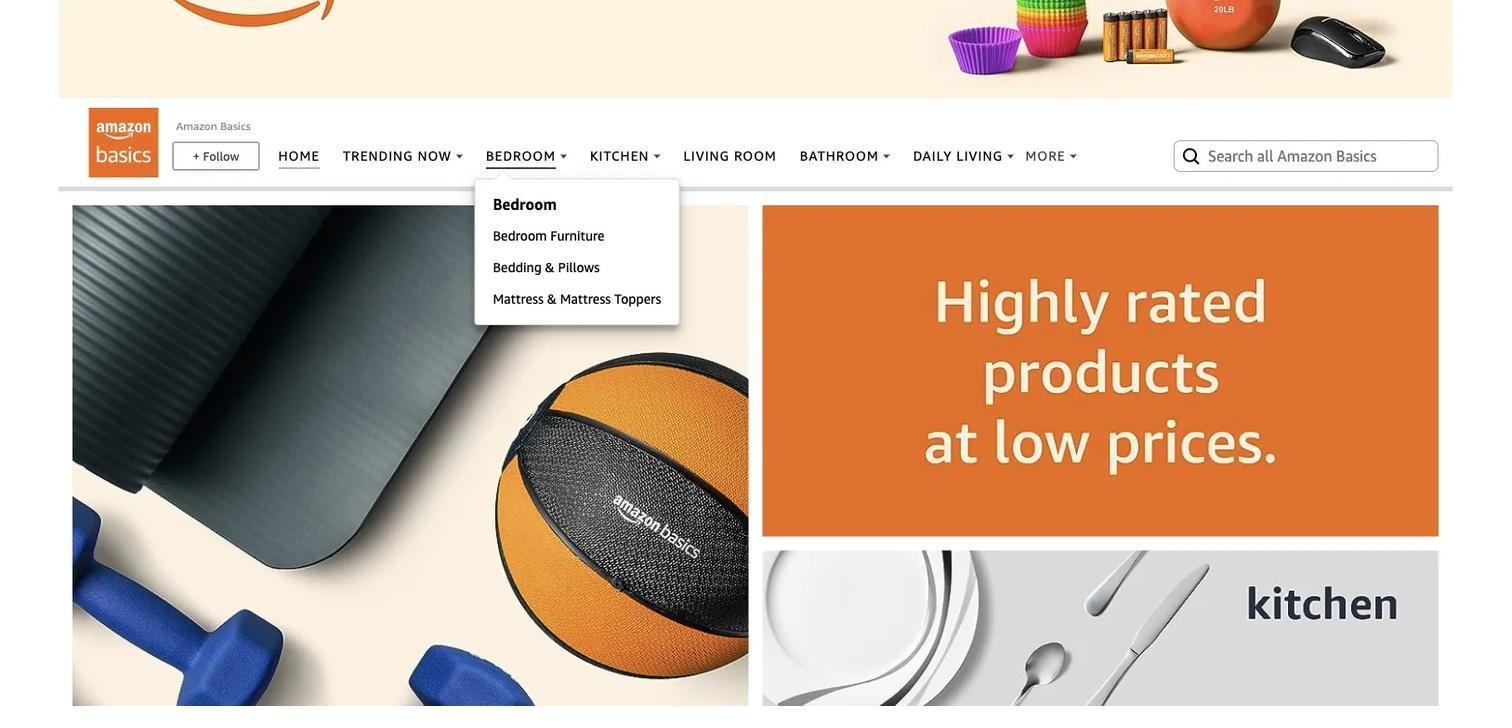 Task type: locate. For each thing, give the bounding box(es) containing it.
basics
[[220, 119, 251, 132]]

Search all Amazon Basics search field
[[1208, 140, 1408, 172]]

amazon basics link
[[176, 119, 251, 132]]

search image
[[1181, 145, 1203, 167]]

amazon
[[176, 119, 217, 132]]

follow
[[203, 148, 239, 163]]



Task type: describe. For each thing, give the bounding box(es) containing it.
+ follow button
[[174, 143, 258, 169]]

+
[[193, 148, 200, 163]]

amazon basics logo image
[[89, 108, 158, 178]]

+ follow
[[193, 148, 239, 163]]

amazon basics
[[176, 119, 251, 132]]



Task type: vqa. For each thing, say whether or not it's contained in the screenshot.
Follow
yes



